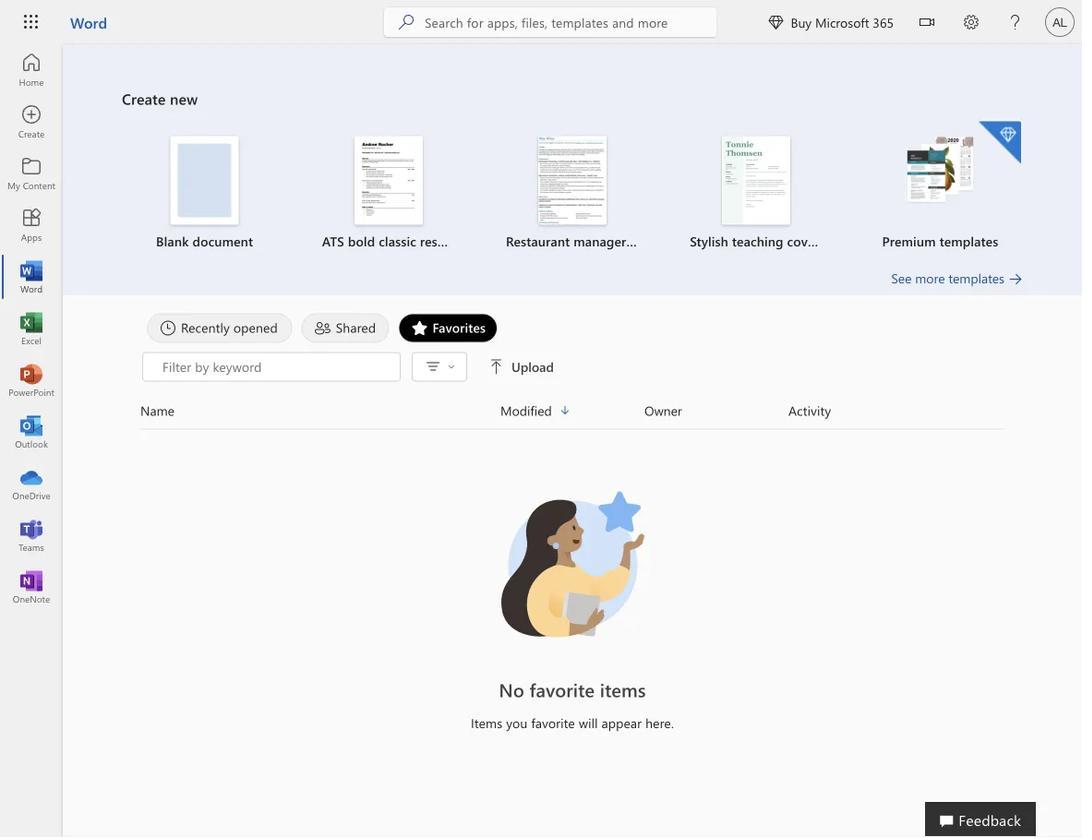 Task type: vqa. For each thing, say whether or not it's contained in the screenshot.
Premium templates element at the right of the page
yes



Task type: locate. For each thing, give the bounding box(es) containing it.
create image
[[22, 113, 41, 131]]

1 horizontal spatial resume
[[630, 233, 674, 250]]

ats
[[322, 233, 344, 250]]

row containing name
[[140, 400, 1005, 430]]

None search field
[[384, 7, 717, 37]]

row
[[140, 400, 1005, 430]]

recently opened tab
[[142, 313, 297, 343]]

favorites tab
[[394, 313, 502, 343]]

favorite up items you favorite will appear here.
[[530, 678, 595, 702]]

bold
[[348, 233, 375, 250]]

Search box. Suggestions appear as you type. search field
[[425, 7, 717, 37]]

items
[[471, 715, 503, 732]]

more
[[915, 270, 945, 287]]

1 vertical spatial templates
[[949, 270, 1005, 287]]

tab list containing recently opened
[[142, 313, 1003, 343]]


[[489, 360, 504, 374]]

resume right the manager on the top right of page
[[630, 233, 674, 250]]

templates inside "button"
[[949, 270, 1005, 287]]

here.
[[645, 715, 674, 732]]

excel image
[[22, 319, 41, 338]]

recently opened element
[[147, 313, 292, 343]]

recently
[[181, 319, 230, 336]]

letter
[[823, 233, 855, 250]]

name button
[[140, 400, 500, 421]]

premium templates diamond image
[[979, 121, 1021, 164]]

onenote image
[[22, 578, 41, 596]]

recently opened
[[181, 319, 278, 336]]

0 vertical spatial templates
[[940, 233, 998, 250]]

 buy microsoft 365
[[769, 13, 894, 30]]

templates up see more templates "button"
[[940, 233, 998, 250]]

shared element
[[302, 313, 389, 343]]

blank document
[[156, 233, 253, 250]]

ats bold classic resume element
[[308, 136, 469, 251]]

buy
[[791, 13, 812, 30]]

1 resume from the left
[[420, 233, 464, 250]]

premium templates
[[882, 233, 998, 250]]

favorites
[[433, 319, 486, 336]]


[[448, 363, 455, 371]]

stylish
[[690, 233, 728, 250]]

name
[[140, 402, 174, 419]]

stylish teaching cover letter
[[690, 233, 855, 250]]

restaurant
[[506, 233, 570, 250]]

microsoft
[[815, 13, 869, 30]]

0 horizontal spatial resume
[[420, 233, 464, 250]]

resume right classic
[[420, 233, 464, 250]]

create new
[[122, 89, 198, 108]]

stylish teaching cover letter image
[[722, 136, 791, 225]]

templates
[[940, 233, 998, 250], [949, 270, 1005, 287]]

owner
[[644, 402, 682, 419]]

tab list
[[142, 313, 1003, 343]]

navigation
[[0, 44, 63, 613]]

list
[[122, 120, 1023, 269]]

premium templates element
[[859, 121, 1021, 251]]

al
[[1053, 15, 1067, 29]]

list inside no favorite items main content
[[122, 120, 1023, 269]]

premium
[[882, 233, 936, 250]]

stylish teaching cover letter element
[[675, 136, 855, 251]]

items
[[600, 678, 646, 702]]

list containing blank document
[[122, 120, 1023, 269]]

favorite
[[530, 678, 595, 702], [531, 715, 575, 732]]

home image
[[22, 61, 41, 79]]

none search field inside word banner
[[384, 7, 717, 37]]

document
[[193, 233, 253, 250]]

upload
[[511, 358, 554, 375]]

resume
[[420, 233, 464, 250], [630, 233, 674, 250]]

opened
[[233, 319, 278, 336]]

word
[[70, 12, 107, 32]]

restaurant manager resume
[[506, 233, 674, 250]]

cover
[[787, 233, 820, 250]]

favorite left will
[[531, 715, 575, 732]]


[[920, 15, 934, 30]]

shared
[[336, 319, 376, 336]]

templates right 'more'
[[949, 270, 1005, 287]]



Task type: describe. For each thing, give the bounding box(es) containing it.
apps image
[[22, 216, 41, 235]]

outlook image
[[22, 423, 41, 441]]

 button
[[905, 0, 949, 48]]

word image
[[22, 268, 41, 286]]

shared tab
[[297, 313, 394, 343]]

2 resume from the left
[[630, 233, 674, 250]]

onedrive image
[[22, 475, 41, 493]]

new
[[170, 89, 198, 108]]

feedback
[[959, 810, 1021, 830]]

empty state icon image
[[489, 481, 656, 648]]

items you favorite will appear here. status
[[356, 714, 788, 733]]

owner button
[[644, 400, 788, 421]]

 upload
[[489, 358, 554, 375]]

favorites element
[[398, 313, 498, 343]]

no
[[499, 678, 524, 702]]

see more templates button
[[891, 269, 1023, 288]]

1 vertical spatial favorite
[[531, 715, 575, 732]]

items you favorite will appear here.
[[471, 715, 674, 732]]

no favorite items status
[[356, 677, 788, 703]]

blank document element
[[124, 136, 285, 251]]

ats bold classic resume image
[[354, 136, 423, 225]]

teams image
[[22, 526, 41, 545]]

see
[[891, 270, 912, 287]]

no favorite items
[[499, 678, 646, 702]]

tab list inside no favorite items main content
[[142, 313, 1003, 343]]

powerpoint image
[[22, 371, 41, 390]]

blank
[[156, 233, 189, 250]]


[[769, 15, 783, 30]]

upload status
[[142, 352, 984, 382]]

modified
[[500, 402, 552, 419]]

teaching
[[732, 233, 783, 250]]

Filter by keyword text field
[[161, 358, 391, 376]]

 button
[[418, 354, 461, 380]]

restaurant manager resume element
[[492, 136, 674, 251]]

word banner
[[0, 0, 1082, 48]]

0 vertical spatial favorite
[[530, 678, 595, 702]]

feedback button
[[925, 802, 1036, 837]]

classic
[[379, 233, 416, 250]]

activity
[[788, 402, 831, 419]]

create
[[122, 89, 166, 108]]

you
[[506, 715, 528, 732]]

al button
[[1038, 0, 1082, 44]]

my content image
[[22, 164, 41, 183]]

row inside no favorite items main content
[[140, 400, 1005, 430]]

will
[[579, 715, 598, 732]]

manager
[[574, 233, 626, 250]]

templates inside list
[[940, 233, 998, 250]]

activity, column 4 of 4 column header
[[788, 400, 1005, 421]]

restaurant manager resume image
[[538, 136, 607, 225]]

modified button
[[500, 400, 644, 421]]

ats bold classic resume
[[322, 233, 464, 250]]

365
[[873, 13, 894, 30]]

premium templates image
[[906, 136, 974, 205]]

no favorite items main content
[[63, 44, 1082, 751]]

see more templates
[[891, 270, 1005, 287]]

appear
[[602, 715, 642, 732]]



